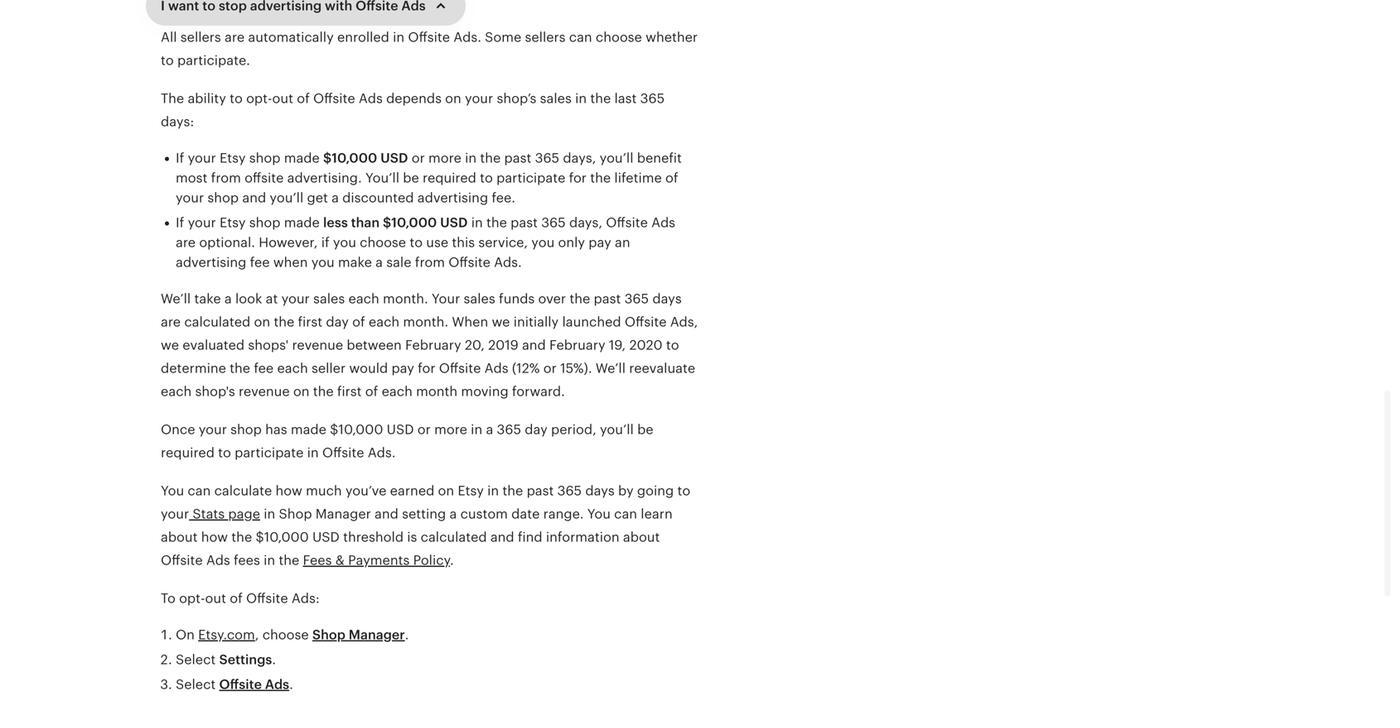 Task type: describe. For each thing, give the bounding box(es) containing it.
of up etsy.com 'link'
[[230, 592, 243, 607]]

the up shop's on the left bottom
[[230, 361, 250, 376]]

how inside you can calculate how much you've earned on etsy in the past 365 days by going to your
[[276, 484, 302, 499]]

lifetime
[[614, 171, 662, 186]]

is
[[407, 530, 417, 545]]

participate.
[[177, 53, 250, 68]]

sales inside the ability to opt-out of offsite ads depends on your shop's sales in the last 365 days:
[[540, 91, 572, 106]]

shops'
[[248, 338, 289, 353]]

ads:
[[292, 592, 320, 607]]

when we initially launched offsite ads, we evaluated shops' revenue between february 20, 2019 and february 19, 2020 to determine the fee each seller would pay for offsite ads (12% or 15%). we'll reevaluate each shop's revenue on the first of each month moving forward.
[[161, 315, 698, 399]]

select settings .
[[176, 653, 276, 668]]

use
[[426, 235, 448, 250]]

select offsite ads .
[[176, 678, 293, 693]]

offsite down settings at the left of page
[[219, 678, 262, 693]]

20,
[[465, 338, 485, 353]]

select for select offsite ads .
[[176, 678, 216, 693]]

only
[[558, 235, 585, 250]]

information
[[546, 530, 620, 545]]

offsite
[[245, 171, 284, 186]]

learn
[[641, 507, 673, 522]]

calculate
[[214, 484, 272, 499]]

automatically
[[248, 30, 334, 45]]

out inside the ability to opt-out of offsite ads depends on your shop's sales in the last 365 days:
[[272, 91, 293, 106]]

of inside or more in the past 365 days, you'll benefit most from offsite advertising. you'll be required to participate for the lifetime of your shop and you'll get a discounted advertising fee.
[[665, 171, 678, 186]]

discounted
[[342, 191, 414, 206]]

,
[[255, 628, 259, 643]]

choose inside all sellers are automatically enrolled in offsite ads. some sellers can choose whether to participate.
[[596, 30, 642, 45]]

less
[[323, 215, 348, 230]]

look
[[235, 292, 262, 307]]

etsy.com link
[[198, 628, 255, 643]]

past inside the in the past 365 days, offsite ads are optional. however, if you choose to use this service, you only pay an advertising fee when you make a sale from offsite ads.
[[511, 215, 538, 230]]

first inside when we initially launched offsite ads, we evaluated shops' revenue between february 20, 2019 and february 19, 2020 to determine the fee each seller would pay for offsite ads (12% or 15%). we'll reevaluate each shop's revenue on the first of each month moving forward.
[[337, 385, 362, 399]]

offsite down 20,
[[439, 361, 481, 376]]

ads inside when we initially launched offsite ads, we evaluated shops' revenue between february 20, 2019 and february 19, 2020 to determine the fee each seller would pay for offsite ads (12% or 15%). we'll reevaluate each shop's revenue on the first of each month moving forward.
[[485, 361, 508, 376]]

shop inside once your shop has made $10,000 usd or more in a 365 day period, you'll be required to participate in offsite ads.
[[231, 423, 262, 438]]

offsite inside all sellers are automatically enrolled in offsite ads. some sellers can choose whether to participate.
[[408, 30, 450, 45]]

offsite ads link
[[219, 678, 289, 693]]

your
[[432, 292, 460, 307]]

your inside "we'll take a look at your sales each month. your sales funds over the past 365 days are calculated on the first day of each month."
[[281, 292, 310, 307]]

threshold
[[343, 530, 404, 545]]

1 february from the left
[[405, 338, 461, 353]]

days, inside or more in the past 365 days, you'll benefit most from offsite advertising. you'll be required to participate for the lifetime of your shop and you'll get a discounted advertising fee.
[[563, 151, 596, 166]]

can inside you can calculate how much you've earned on etsy in the past 365 days by going to your
[[188, 484, 211, 499]]

offsite up an
[[606, 215, 648, 230]]

to inside once your shop has made $10,000 usd or more in a 365 day period, you'll be required to participate in offsite ads.
[[218, 446, 231, 461]]

are inside the in the past 365 days, offsite ads are optional. however, if you choose to use this service, you only pay an advertising fee when you make a sale from offsite ads.
[[176, 235, 196, 250]]

once
[[161, 423, 195, 438]]

you'll inside once your shop has made $10,000 usd or more in a 365 day period, you'll be required to participate in offsite ads.
[[600, 423, 634, 438]]

and inside when we initially launched offsite ads, we evaluated shops' revenue between february 20, 2019 and february 19, 2020 to determine the fee each seller would pay for offsite ads (12% or 15%). we'll reevaluate each shop's revenue on the first of each month moving forward.
[[522, 338, 546, 353]]

the left fees
[[279, 554, 299, 569]]

get
[[307, 191, 328, 206]]

$10,000 up advertising.
[[323, 151, 377, 166]]

365 inside the ability to opt-out of offsite ads depends on your shop's sales in the last 365 days:
[[640, 91, 665, 106]]

the down at
[[274, 315, 294, 330]]

ads. inside once your shop has made $10,000 usd or more in a 365 day period, you'll be required to participate in offsite ads.
[[368, 446, 396, 461]]

made for less than $10,000 usd
[[284, 215, 320, 230]]

1 about from the left
[[161, 530, 198, 545]]

take
[[194, 292, 221, 307]]

each down the shops'
[[277, 361, 308, 376]]

setting
[[402, 507, 446, 522]]

fees
[[234, 554, 260, 569]]

seller
[[312, 361, 346, 376]]

in inside the ability to opt-out of offsite ads depends on your shop's sales in the last 365 days:
[[575, 91, 587, 106]]

fees & payments policy link
[[303, 554, 450, 569]]

2 about from the left
[[623, 530, 660, 545]]

1 horizontal spatial sales
[[464, 292, 495, 307]]

in down moving on the bottom left
[[471, 423, 482, 438]]

stats page
[[189, 507, 260, 522]]

in inside all sellers are automatically enrolled in offsite ads. some sellers can choose whether to participate.
[[393, 30, 405, 45]]

a inside the in the past 365 days, offsite ads are optional. however, if you choose to use this service, you only pay an advertising fee when you make a sale from offsite ads.
[[376, 255, 383, 270]]

$10,000 inside in shop manager and setting a custom date range. you can learn about how the $10,000 usd threshold is calculated and find information about offsite ads fees in the
[[256, 530, 309, 545]]

by
[[618, 484, 634, 499]]

last
[[615, 91, 637, 106]]

to inside or more in the past 365 days, you'll benefit most from offsite advertising. you'll be required to participate for the lifetime of your shop and you'll get a discounted advertising fee.
[[480, 171, 493, 186]]

0 horizontal spatial opt-
[[179, 592, 205, 607]]

fee.
[[492, 191, 515, 206]]

in right page
[[264, 507, 275, 522]]

your up the most
[[188, 151, 216, 166]]

an
[[615, 235, 630, 250]]

each down determine
[[161, 385, 192, 399]]

most
[[176, 171, 207, 186]]

the down page
[[231, 530, 252, 545]]

the left lifetime
[[590, 171, 611, 186]]

fees
[[303, 554, 332, 569]]

each down make
[[348, 292, 379, 307]]

to inside all sellers are automatically enrolled in offsite ads. some sellers can choose whether to participate.
[[161, 53, 174, 68]]

required inside once your shop has made $10,000 usd or more in a 365 day period, you'll be required to participate in offsite ads.
[[161, 446, 215, 461]]

or more in the past 365 days, you'll benefit most from offsite advertising. you'll be required to participate for the lifetime of your shop and you'll get a discounted advertising fee.
[[176, 151, 682, 206]]

usd up this at the top left
[[440, 215, 468, 230]]

on inside "we'll take a look at your sales each month. your sales funds over the past 365 days are calculated on the first day of each month."
[[254, 315, 270, 330]]

on inside when we initially launched offsite ads, we evaluated shops' revenue between february 20, 2019 and february 19, 2020 to determine the fee each seller would pay for offsite ads (12% or 15%). we'll reevaluate each shop's revenue on the first of each month moving forward.
[[293, 385, 310, 399]]

choose inside the in the past 365 days, offsite ads are optional. however, if you choose to use this service, you only pay an advertising fee when you make a sale from offsite ads.
[[360, 235, 406, 250]]

1 vertical spatial revenue
[[239, 385, 290, 399]]

the down seller
[[313, 385, 334, 399]]

in right fees
[[264, 554, 275, 569]]

for inside or more in the past 365 days, you'll benefit most from offsite advertising. you'll be required to participate for the lifetime of your shop and you'll get a discounted advertising fee.
[[569, 171, 587, 186]]

launched
[[562, 315, 621, 330]]

this
[[452, 235, 475, 250]]

or inside or more in the past 365 days, you'll benefit most from offsite advertising. you'll be required to participate for the lifetime of your shop and you'll get a discounted advertising fee.
[[412, 151, 425, 166]]

you right if
[[333, 235, 356, 250]]

a inside in shop manager and setting a custom date range. you can learn about how the $10,000 usd threshold is calculated and find information about offsite ads fees in the
[[450, 507, 457, 522]]

day inside once your shop has made $10,000 usd or more in a 365 day period, you'll be required to participate in offsite ads.
[[525, 423, 548, 438]]

earned
[[390, 484, 435, 499]]

custom
[[460, 507, 508, 522]]

$10,000 up use
[[383, 215, 437, 230]]

to opt-out of offsite ads:
[[161, 592, 320, 607]]

the inside you can calculate how much you've earned on etsy in the past 365 days by going to your
[[503, 484, 523, 499]]

if
[[321, 235, 330, 250]]

we'll inside "we'll take a look at your sales each month. your sales funds over the past 365 days are calculated on the first day of each month."
[[161, 292, 191, 307]]

shop up offsite
[[249, 151, 280, 166]]

optional.
[[199, 235, 255, 250]]

0 vertical spatial we
[[492, 315, 510, 330]]

ads inside in shop manager and setting a custom date range. you can learn about how the $10,000 usd threshold is calculated and find information about offsite ads fees in the
[[206, 554, 230, 569]]

depends
[[386, 91, 442, 106]]

advertising inside or more in the past 365 days, you'll benefit most from offsite advertising. you'll be required to participate for the lifetime of your shop and you'll get a discounted advertising fee.
[[417, 191, 488, 206]]

initially
[[514, 315, 559, 330]]

$10,000 inside once your shop has made $10,000 usd or more in a 365 day period, you'll be required to participate in offsite ads.
[[330, 423, 383, 438]]

page
[[228, 507, 260, 522]]

0 horizontal spatial choose
[[262, 628, 309, 643]]

period,
[[551, 423, 597, 438]]

benefit
[[637, 151, 682, 166]]

and inside or more in the past 365 days, you'll benefit most from offsite advertising. you'll be required to participate for the lifetime of your shop and you'll get a discounted advertising fee.
[[242, 191, 266, 206]]

you've
[[345, 484, 387, 499]]

if your etsy shop made less than $10,000 usd
[[176, 215, 468, 230]]

2 sellers from the left
[[525, 30, 566, 45]]

days inside you can calculate how much you've earned on etsy in the past 365 days by going to your
[[585, 484, 615, 499]]

calculated inside "we'll take a look at your sales each month. your sales funds over the past 365 days are calculated on the first day of each month."
[[184, 315, 250, 330]]

your inside once your shop has made $10,000 usd or more in a 365 day period, you'll be required to participate in offsite ads.
[[199, 423, 227, 438]]

manager inside in shop manager and setting a custom date range. you can learn about how the $10,000 usd threshold is calculated and find information about offsite ads fees in the
[[316, 507, 371, 522]]

offsite inside in shop manager and setting a custom date range. you can learn about how the $10,000 usd threshold is calculated and find information about offsite ads fees in the
[[161, 554, 203, 569]]

select for select settings .
[[176, 653, 216, 668]]

settings
[[219, 653, 272, 668]]

the
[[161, 91, 184, 106]]

a inside once your shop has made $10,000 usd or more in a 365 day period, you'll be required to participate in offsite ads.
[[486, 423, 493, 438]]

0 vertical spatial month.
[[383, 292, 428, 307]]

&
[[335, 554, 345, 569]]

has
[[265, 423, 287, 438]]

days inside "we'll take a look at your sales each month. your sales funds over the past 365 days are calculated on the first day of each month."
[[652, 292, 682, 307]]

range.
[[543, 507, 584, 522]]

shop up however,
[[249, 215, 280, 230]]

going
[[637, 484, 674, 499]]

enrolled
[[337, 30, 389, 45]]

and left find
[[490, 530, 514, 545]]

2 february from the left
[[549, 338, 606, 353]]

however,
[[259, 235, 318, 250]]

offsite down this at the top left
[[449, 255, 491, 270]]

when
[[452, 315, 488, 330]]

required inside or more in the past 365 days, you'll benefit most from offsite advertising. you'll be required to participate for the lifetime of your shop and you'll get a discounted advertising fee.
[[423, 171, 476, 186]]

some
[[485, 30, 521, 45]]

you can calculate how much you've earned on etsy in the past 365 days by going to your
[[161, 484, 691, 522]]

ads. inside all sellers are automatically enrolled in offsite ads. some sellers can choose whether to participate.
[[454, 30, 481, 45]]

if for if your etsy shop made $10,000 usd
[[176, 151, 184, 166]]

participate inside or more in the past 365 days, you'll benefit most from offsite advertising. you'll be required to participate for the lifetime of your shop and you'll get a discounted advertising fee.
[[496, 171, 566, 186]]

day inside "we'll take a look at your sales each month. your sales funds over the past 365 days are calculated on the first day of each month."
[[326, 315, 349, 330]]

made inside once your shop has made $10,000 usd or more in a 365 day period, you'll be required to participate in offsite ads.
[[291, 423, 326, 438]]

how inside in shop manager and setting a custom date range. you can learn about how the $10,000 usd threshold is calculated and find information about offsite ads fees in the
[[201, 530, 228, 545]]

we'll take a look at your sales each month. your sales funds over the past 365 days are calculated on the first day of each month.
[[161, 292, 682, 330]]

past inside you can calculate how much you've earned on etsy in the past 365 days by going to your
[[527, 484, 554, 499]]

the ability to opt-out of offsite ads depends on your shop's sales in the last 365 days:
[[161, 91, 665, 129]]

1 sellers from the left
[[180, 30, 221, 45]]

be inside or more in the past 365 days, you'll benefit most from offsite advertising. you'll be required to participate for the lifetime of your shop and you'll get a discounted advertising fee.
[[403, 171, 419, 186]]

ability
[[188, 91, 226, 106]]

on
[[176, 628, 195, 643]]

1 vertical spatial month.
[[403, 315, 448, 330]]

to
[[161, 592, 176, 607]]

1 horizontal spatial revenue
[[292, 338, 343, 353]]

your up optional.
[[188, 215, 216, 230]]

you left only
[[531, 235, 555, 250]]

shop's
[[195, 385, 235, 399]]

past inside "we'll take a look at your sales each month. your sales funds over the past 365 days are calculated on the first day of each month."
[[594, 292, 621, 307]]

offsite inside once your shop has made $10,000 usd or more in a 365 day period, you'll be required to participate in offsite ads.
[[322, 446, 364, 461]]

a inside "we'll take a look at your sales each month. your sales funds over the past 365 days are calculated on the first day of each month."
[[224, 292, 232, 307]]

date
[[511, 507, 540, 522]]

sale
[[386, 255, 411, 270]]

would
[[349, 361, 388, 376]]

1 vertical spatial out
[[205, 592, 226, 607]]



Task type: locate. For each thing, give the bounding box(es) containing it.
advertising
[[417, 191, 488, 206], [176, 255, 246, 270]]

usd up earned
[[387, 423, 414, 438]]

365 inside you can calculate how much you've earned on etsy in the past 365 days by going to your
[[557, 484, 582, 499]]

0 horizontal spatial day
[[326, 315, 349, 330]]

past up launched
[[594, 292, 621, 307]]

your left stats
[[161, 507, 189, 522]]

to inside the ability to opt-out of offsite ads depends on your shop's sales in the last 365 days:
[[230, 91, 243, 106]]

past up service,
[[511, 215, 538, 230]]

0 horizontal spatial ads.
[[368, 446, 396, 461]]

0 vertical spatial days,
[[563, 151, 596, 166]]

can inside in shop manager and setting a custom date range. you can learn about how the $10,000 usd threshold is calculated and find information about offsite ads fees in the
[[614, 507, 637, 522]]

required up use
[[423, 171, 476, 186]]

1 vertical spatial shop
[[312, 628, 346, 643]]

1 horizontal spatial first
[[337, 385, 362, 399]]

required down once
[[161, 446, 215, 461]]

payments
[[348, 554, 410, 569]]

from down use
[[415, 255, 445, 270]]

0 horizontal spatial first
[[298, 315, 322, 330]]

your inside or more in the past 365 days, you'll benefit most from offsite advertising. you'll be required to participate for the lifetime of your shop and you'll get a discounted advertising fee.
[[176, 191, 204, 206]]

0 horizontal spatial be
[[403, 171, 419, 186]]

service,
[[478, 235, 528, 250]]

of down benefit
[[665, 171, 678, 186]]

365 down shop's
[[535, 151, 559, 166]]

or inside once your shop has made $10,000 usd or more in a 365 day period, you'll be required to participate in offsite ads.
[[417, 423, 431, 438]]

0 horizontal spatial we
[[161, 338, 179, 353]]

be up going
[[637, 423, 654, 438]]

select down select settings .
[[176, 678, 216, 693]]

0 horizontal spatial advertising
[[176, 255, 246, 270]]

fee
[[250, 255, 270, 270], [254, 361, 274, 376]]

2 horizontal spatial sales
[[540, 91, 572, 106]]

revenue up has
[[239, 385, 290, 399]]

be right the you'll
[[403, 171, 419, 186]]

365
[[640, 91, 665, 106], [535, 151, 559, 166], [541, 215, 566, 230], [624, 292, 649, 307], [497, 423, 521, 438], [557, 484, 582, 499]]

you
[[333, 235, 356, 250], [531, 235, 555, 250], [311, 255, 335, 270]]

2 vertical spatial you'll
[[600, 423, 634, 438]]

shop inside in shop manager and setting a custom date range. you can learn about how the $10,000 usd threshold is calculated and find information about offsite ads fees in the
[[279, 507, 312, 522]]

0 horizontal spatial calculated
[[184, 315, 250, 330]]

1 horizontal spatial days
[[652, 292, 682, 307]]

365 right last
[[640, 91, 665, 106]]

if your etsy shop made $10,000 usd
[[176, 151, 408, 166]]

are up determine
[[161, 315, 181, 330]]

1 vertical spatial you'll
[[270, 191, 304, 206]]

1 vertical spatial manager
[[349, 628, 405, 643]]

0 vertical spatial etsy
[[220, 151, 246, 166]]

the up fee. on the top
[[480, 151, 501, 166]]

if up the most
[[176, 151, 184, 166]]

1 horizontal spatial from
[[415, 255, 445, 270]]

are inside "we'll take a look at your sales each month. your sales funds over the past 365 days are calculated on the first day of each month."
[[161, 315, 181, 330]]

1 vertical spatial days
[[585, 484, 615, 499]]

participate inside once your shop has made $10,000 usd or more in a 365 day period, you'll be required to participate in offsite ads.
[[235, 446, 304, 461]]

shop down much
[[279, 507, 312, 522]]

in inside the in the past 365 days, offsite ads are optional. however, if you choose to use this service, you only pay an advertising fee when you make a sale from offsite ads.
[[471, 215, 483, 230]]

0 vertical spatial days
[[652, 292, 682, 307]]

0 vertical spatial from
[[211, 171, 241, 186]]

once your shop has made $10,000 usd or more in a 365 day period, you'll be required to participate in offsite ads.
[[161, 423, 654, 461]]

on etsy.com , choose shop manager .
[[176, 628, 409, 643]]

offsite up to
[[161, 554, 203, 569]]

how
[[276, 484, 302, 499], [201, 530, 228, 545]]

2 vertical spatial etsy
[[458, 484, 484, 499]]

a down moving on the bottom left
[[486, 423, 493, 438]]

1 horizontal spatial calculated
[[421, 530, 487, 545]]

1 vertical spatial you
[[587, 507, 611, 522]]

usd inside once your shop has made $10,000 usd or more in a 365 day period, you'll be required to participate in offsite ads.
[[387, 423, 414, 438]]

make
[[338, 255, 372, 270]]

opt- right to
[[179, 592, 205, 607]]

2020
[[629, 338, 663, 353]]

find
[[518, 530, 543, 545]]

365 inside or more in the past 365 days, you'll benefit most from offsite advertising. you'll be required to participate for the lifetime of your shop and you'll get a discounted advertising fee.
[[535, 151, 559, 166]]

in up this at the top left
[[471, 215, 483, 230]]

more inside or more in the past 365 days, you'll benefit most from offsite advertising. you'll be required to participate for the lifetime of your shop and you'll get a discounted advertising fee.
[[428, 151, 462, 166]]

out up etsy.com 'link'
[[205, 592, 226, 607]]

on inside you can calculate how much you've earned on etsy in the past 365 days by going to your
[[438, 484, 454, 499]]

shop inside or more in the past 365 days, you'll benefit most from offsite advertising. you'll be required to participate for the lifetime of your shop and you'll get a discounted advertising fee.
[[208, 191, 239, 206]]

your right once
[[199, 423, 227, 438]]

sellers up participate.
[[180, 30, 221, 45]]

365 down moving on the bottom left
[[497, 423, 521, 438]]

in shop manager and setting a custom date range. you can learn about how the $10,000 usd threshold is calculated and find information about offsite ads fees in the
[[161, 507, 673, 569]]

between
[[347, 338, 402, 353]]

1 vertical spatial made
[[284, 215, 320, 230]]

to inside when we initially launched offsite ads, we evaluated shops' revenue between february 20, 2019 and february 19, 2020 to determine the fee each seller would pay for offsite ads (12% or 15%). we'll reevaluate each shop's revenue on the first of each month moving forward.
[[666, 338, 679, 353]]

if for if your etsy shop made less than $10,000 usd
[[176, 215, 184, 230]]

1 vertical spatial choose
[[360, 235, 406, 250]]

etsy for most
[[220, 151, 246, 166]]

etsy inside you can calculate how much you've earned on etsy in the past 365 days by going to your
[[458, 484, 484, 499]]

0 vertical spatial opt-
[[246, 91, 272, 106]]

2 horizontal spatial choose
[[596, 30, 642, 45]]

are inside all sellers are automatically enrolled in offsite ads. some sellers can choose whether to participate.
[[225, 30, 245, 45]]

sales
[[540, 91, 572, 106], [313, 292, 345, 307], [464, 292, 495, 307]]

calculated inside in shop manager and setting a custom date range. you can learn about how the $10,000 usd threshold is calculated and find information about offsite ads fees in the
[[421, 530, 487, 545]]

fee inside when we initially launched offsite ads, we evaluated shops' revenue between february 20, 2019 and february 19, 2020 to determine the fee each seller would pay for offsite ads (12% or 15%). we'll reevaluate each shop's revenue on the first of each month moving forward.
[[254, 361, 274, 376]]

whether
[[646, 30, 698, 45]]

etsy for however,
[[220, 215, 246, 230]]

0 horizontal spatial for
[[418, 361, 436, 376]]

ads
[[359, 91, 383, 106], [651, 215, 675, 230], [485, 361, 508, 376], [206, 554, 230, 569], [265, 678, 289, 693]]

0 vertical spatial made
[[284, 151, 320, 166]]

be
[[403, 171, 419, 186], [637, 423, 654, 438]]

past
[[504, 151, 532, 166], [511, 215, 538, 230], [594, 292, 621, 307], [527, 484, 554, 499]]

out up if your etsy shop made $10,000 usd
[[272, 91, 293, 106]]

2 vertical spatial can
[[614, 507, 637, 522]]

0 vertical spatial you'll
[[600, 151, 634, 166]]

for inside when we initially launched offsite ads, we evaluated shops' revenue between february 20, 2019 and february 19, 2020 to determine the fee each seller would pay for offsite ads (12% or 15%). we'll reevaluate each shop's revenue on the first of each month moving forward.
[[418, 361, 436, 376]]

required
[[423, 171, 476, 186], [161, 446, 215, 461]]

1 horizontal spatial required
[[423, 171, 476, 186]]

calculated up policy
[[421, 530, 487, 545]]

1 horizontal spatial ads.
[[454, 30, 481, 45]]

days left by
[[585, 484, 615, 499]]

to inside you can calculate how much you've earned on etsy in the past 365 days by going to your
[[677, 484, 691, 499]]

your inside the ability to opt-out of offsite ads depends on your shop's sales in the last 365 days:
[[465, 91, 493, 106]]

of inside the ability to opt-out of offsite ads depends on your shop's sales in the last 365 days:
[[297, 91, 310, 106]]

to down all
[[161, 53, 174, 68]]

over
[[538, 292, 566, 307]]

we up 2019 in the left of the page
[[492, 315, 510, 330]]

past up date
[[527, 484, 554, 499]]

you'll
[[365, 171, 399, 186]]

fee inside the in the past 365 days, offsite ads are optional. however, if you choose to use this service, you only pay an advertising fee when you make a sale from offsite ads.
[[250, 255, 270, 270]]

ads. inside the in the past 365 days, offsite ads are optional. however, if you choose to use this service, you only pay an advertising fee when you make a sale from offsite ads.
[[494, 255, 522, 270]]

a left 'sale'
[[376, 255, 383, 270]]

in inside you can calculate how much you've earned on etsy in the past 365 days by going to your
[[487, 484, 499, 499]]

can for about
[[614, 507, 637, 522]]

0 vertical spatial if
[[176, 151, 184, 166]]

2 vertical spatial or
[[417, 423, 431, 438]]

from inside the in the past 365 days, offsite ads are optional. however, if you choose to use this service, you only pay an advertising fee when you make a sale from offsite ads.
[[415, 255, 445, 270]]

1 vertical spatial can
[[188, 484, 211, 499]]

1 vertical spatial participate
[[235, 446, 304, 461]]

much
[[306, 484, 342, 499]]

can down by
[[614, 507, 637, 522]]

manager down much
[[316, 507, 371, 522]]

month
[[416, 385, 458, 399]]

1 select from the top
[[176, 653, 216, 668]]

and up threshold
[[375, 507, 399, 522]]

1 vertical spatial for
[[418, 361, 436, 376]]

manager down fees & payments policy link
[[349, 628, 405, 643]]

0 vertical spatial more
[[428, 151, 462, 166]]

etsy up custom
[[458, 484, 484, 499]]

in the past 365 days, offsite ads are optional. however, if you choose to use this service, you only pay an advertising fee when you make a sale from offsite ads.
[[176, 215, 675, 270]]

ads inside the in the past 365 days, offsite ads are optional. however, if you choose to use this service, you only pay an advertising fee when you make a sale from offsite ads.
[[651, 215, 675, 230]]

1 vertical spatial if
[[176, 215, 184, 230]]

can for whether
[[569, 30, 592, 45]]

sales down make
[[313, 292, 345, 307]]

about down stats
[[161, 530, 198, 545]]

policy
[[413, 554, 450, 569]]

shop's
[[497, 91, 537, 106]]

2019
[[488, 338, 519, 353]]

are left optional.
[[176, 235, 196, 250]]

365 up range.
[[557, 484, 582, 499]]

1 vertical spatial ads.
[[494, 255, 522, 270]]

2 vertical spatial are
[[161, 315, 181, 330]]

365 inside "we'll take a look at your sales each month. your sales funds over the past 365 days are calculated on the first day of each month."
[[624, 292, 649, 307]]

advertising inside the in the past 365 days, offsite ads are optional. however, if you choose to use this service, you only pay an advertising fee when you make a sale from offsite ads.
[[176, 255, 246, 270]]

1 vertical spatial we
[[161, 338, 179, 353]]

in inside or more in the past 365 days, you'll benefit most from offsite advertising. you'll be required to participate for the lifetime of your shop and you'll get a discounted advertising fee.
[[465, 151, 477, 166]]

1 horizontal spatial advertising
[[417, 191, 488, 206]]

365 inside the in the past 365 days, offsite ads are optional. however, if you choose to use this service, you only pay an advertising fee when you make a sale from offsite ads.
[[541, 215, 566, 230]]

ads. up "you've" on the left
[[368, 446, 396, 461]]

1 horizontal spatial participate
[[496, 171, 566, 186]]

2 horizontal spatial ads.
[[494, 255, 522, 270]]

revenue up seller
[[292, 338, 343, 353]]

you inside in shop manager and setting a custom date range. you can learn about how the $10,000 usd threshold is calculated and find information about offsite ads fees in the
[[587, 507, 611, 522]]

we'll inside when we initially launched offsite ads, we evaluated shops' revenue between february 20, 2019 and february 19, 2020 to determine the fee each seller would pay for offsite ads (12% or 15%). we'll reevaluate each shop's revenue on the first of each month moving forward.
[[596, 361, 626, 376]]

1 vertical spatial from
[[415, 255, 445, 270]]

each
[[348, 292, 379, 307], [369, 315, 400, 330], [277, 361, 308, 376], [161, 385, 192, 399], [382, 385, 413, 399]]

fees & payments policy .
[[303, 554, 454, 569]]

your left shop's
[[465, 91, 493, 106]]

a
[[332, 191, 339, 206], [376, 255, 383, 270], [224, 292, 232, 307], [486, 423, 493, 438], [450, 507, 457, 522]]

to up calculate
[[218, 446, 231, 461]]

of inside "we'll take a look at your sales each month. your sales funds over the past 365 days are calculated on the first day of each month."
[[352, 315, 365, 330]]

the inside the in the past 365 days, offsite ads are optional. however, if you choose to use this service, you only pay an advertising fee when you make a sale from offsite ads.
[[486, 215, 507, 230]]

shop manager link
[[312, 628, 405, 643]]

0 vertical spatial day
[[326, 315, 349, 330]]

0 vertical spatial first
[[298, 315, 322, 330]]

february
[[405, 338, 461, 353], [549, 338, 606, 353]]

each down would
[[382, 385, 413, 399]]

1 vertical spatial first
[[337, 385, 362, 399]]

advertising.
[[287, 171, 362, 186]]

opt-
[[246, 91, 272, 106], [179, 592, 205, 607]]

participate up fee. on the top
[[496, 171, 566, 186]]

0 vertical spatial out
[[272, 91, 293, 106]]

0 horizontal spatial we'll
[[161, 292, 191, 307]]

(12%
[[512, 361, 540, 376]]

1 horizontal spatial sellers
[[525, 30, 566, 45]]

usd inside in shop manager and setting a custom date range. you can learn about how the $10,000 usd threshold is calculated and find information about offsite ads fees in the
[[312, 530, 340, 545]]

to
[[161, 53, 174, 68], [230, 91, 243, 106], [480, 171, 493, 186], [410, 235, 423, 250], [666, 338, 679, 353], [218, 446, 231, 461], [677, 484, 691, 499]]

0 vertical spatial calculated
[[184, 315, 250, 330]]

365 inside once your shop has made $10,000 usd or more in a 365 day period, you'll be required to participate in offsite ads.
[[497, 423, 521, 438]]

ads down 2019 in the left of the page
[[485, 361, 508, 376]]

stats page link
[[189, 507, 260, 522]]

$10,000 up fees
[[256, 530, 309, 545]]

0 horizontal spatial days
[[585, 484, 615, 499]]

days,
[[563, 151, 596, 166], [569, 215, 603, 230]]

0 horizontal spatial required
[[161, 446, 215, 461]]

funds
[[499, 292, 535, 307]]

0 vertical spatial pay
[[589, 235, 611, 250]]

the inside the ability to opt-out of offsite ads depends on your shop's sales in the last 365 days:
[[590, 91, 611, 106]]

pay inside when we initially launched offsite ads, we evaluated shops' revenue between february 20, 2019 and february 19, 2020 to determine the fee each seller would pay for offsite ads (12% or 15%). we'll reevaluate each shop's revenue on the first of each month moving forward.
[[392, 361, 414, 376]]

ads down settings at the left of page
[[265, 678, 289, 693]]

shop down the ads:
[[312, 628, 346, 643]]

all
[[161, 30, 177, 45]]

made right has
[[291, 423, 326, 438]]

the up launched
[[570, 292, 590, 307]]

your
[[465, 91, 493, 106], [188, 151, 216, 166], [176, 191, 204, 206], [188, 215, 216, 230], [281, 292, 310, 307], [199, 423, 227, 438], [161, 507, 189, 522]]

you inside you can calculate how much you've earned on etsy in the past 365 days by going to your
[[161, 484, 184, 499]]

1 horizontal spatial out
[[272, 91, 293, 106]]

1 vertical spatial or
[[543, 361, 557, 376]]

2 vertical spatial choose
[[262, 628, 309, 643]]

of inside when we initially launched offsite ads, we evaluated shops' revenue between february 20, 2019 and february 19, 2020 to determine the fee each seller would pay for offsite ads (12% or 15%). we'll reevaluate each shop's revenue on the first of each month moving forward.
[[365, 385, 378, 399]]

365 up only
[[541, 215, 566, 230]]

offsite up 2020
[[625, 315, 667, 330]]

a inside or more in the past 365 days, you'll benefit most from offsite advertising. you'll be required to participate for the lifetime of your shop and you'll get a discounted advertising fee.
[[332, 191, 339, 206]]

you'll down offsite
[[270, 191, 304, 206]]

1 horizontal spatial about
[[623, 530, 660, 545]]

of
[[297, 91, 310, 106], [665, 171, 678, 186], [352, 315, 365, 330], [365, 385, 378, 399], [230, 592, 243, 607]]

stats
[[193, 507, 225, 522]]

the
[[590, 91, 611, 106], [480, 151, 501, 166], [590, 171, 611, 186], [486, 215, 507, 230], [570, 292, 590, 307], [274, 315, 294, 330], [230, 361, 250, 376], [313, 385, 334, 399], [503, 484, 523, 499], [231, 530, 252, 545], [279, 554, 299, 569]]

0 horizontal spatial out
[[205, 592, 226, 607]]

0 vertical spatial revenue
[[292, 338, 343, 353]]

made for $10,000 usd
[[284, 151, 320, 166]]

offsite up ,
[[246, 592, 288, 607]]

1 vertical spatial we'll
[[596, 361, 626, 376]]

0 vertical spatial fee
[[250, 255, 270, 270]]

about
[[161, 530, 198, 545], [623, 530, 660, 545]]

be inside once your shop has made $10,000 usd or more in a 365 day period, you'll be required to participate in offsite ads.
[[637, 423, 654, 438]]

1 vertical spatial opt-
[[179, 592, 205, 607]]

moving
[[461, 385, 509, 399]]

0 vertical spatial how
[[276, 484, 302, 499]]

0 horizontal spatial sales
[[313, 292, 345, 307]]

the up date
[[503, 484, 523, 499]]

determine
[[161, 361, 226, 376]]

to inside the in the past 365 days, offsite ads are optional. however, if you choose to use this service, you only pay an advertising fee when you make a sale from offsite ads.
[[410, 235, 423, 250]]

0 horizontal spatial can
[[188, 484, 211, 499]]

at
[[266, 292, 278, 307]]

2 vertical spatial ads.
[[368, 446, 396, 461]]

1 vertical spatial be
[[637, 423, 654, 438]]

0 vertical spatial choose
[[596, 30, 642, 45]]

0 horizontal spatial sellers
[[180, 30, 221, 45]]

0 vertical spatial shop
[[279, 507, 312, 522]]

month.
[[383, 292, 428, 307], [403, 315, 448, 330]]

your down the most
[[176, 191, 204, 206]]

to up reevaluate
[[666, 338, 679, 353]]

opt- inside the ability to opt-out of offsite ads depends on your shop's sales in the last 365 days:
[[246, 91, 272, 106]]

1 vertical spatial days,
[[569, 215, 603, 230]]

usd up fees
[[312, 530, 340, 545]]

0 vertical spatial be
[[403, 171, 419, 186]]

1 vertical spatial select
[[176, 678, 216, 693]]

1 if from the top
[[176, 151, 184, 166]]

from inside or more in the past 365 days, you'll benefit most from offsite advertising. you'll be required to participate for the lifetime of your shop and you'll get a discounted advertising fee.
[[211, 171, 241, 186]]

1 vertical spatial more
[[434, 423, 467, 438]]

select
[[176, 653, 216, 668], [176, 678, 216, 693]]

you down if
[[311, 255, 335, 270]]

usd
[[381, 151, 408, 166], [440, 215, 468, 230], [387, 423, 414, 438], [312, 530, 340, 545]]

from right the most
[[211, 171, 241, 186]]

past inside or more in the past 365 days, you'll benefit most from offsite advertising. you'll be required to participate for the lifetime of your shop and you'll get a discounted advertising fee.
[[504, 151, 532, 166]]

etsy.com
[[198, 628, 255, 643]]

in right enrolled
[[393, 30, 405, 45]]

how down stats
[[201, 530, 228, 545]]

first inside "we'll take a look at your sales each month. your sales funds over the past 365 days are calculated on the first day of each month."
[[298, 315, 322, 330]]

sellers right some
[[525, 30, 566, 45]]

0 horizontal spatial about
[[161, 530, 198, 545]]

usd up the you'll
[[381, 151, 408, 166]]

about down the learn
[[623, 530, 660, 545]]

day up between
[[326, 315, 349, 330]]

to right going
[[677, 484, 691, 499]]

ads,
[[670, 315, 698, 330]]

0 vertical spatial manager
[[316, 507, 371, 522]]

1 horizontal spatial how
[[276, 484, 302, 499]]

0 vertical spatial required
[[423, 171, 476, 186]]

your right at
[[281, 292, 310, 307]]

day left 'period,'
[[525, 423, 548, 438]]

1 vertical spatial are
[[176, 235, 196, 250]]

0 vertical spatial ads.
[[454, 30, 481, 45]]

forward.
[[512, 385, 565, 399]]

1 vertical spatial advertising
[[176, 255, 246, 270]]

more down the ability to opt-out of offsite ads depends on your shop's sales in the last 365 days:
[[428, 151, 462, 166]]

0 vertical spatial you
[[161, 484, 184, 499]]

ads. left some
[[454, 30, 481, 45]]

more down month on the left bottom of page
[[434, 423, 467, 438]]

pay inside the in the past 365 days, offsite ads are optional. however, if you choose to use this service, you only pay an advertising fee when you make a sale from offsite ads.
[[589, 235, 611, 250]]

each up between
[[369, 315, 400, 330]]

days, inside the in the past 365 days, offsite ads are optional. however, if you choose to use this service, you only pay an advertising fee when you make a sale from offsite ads.
[[569, 215, 603, 230]]

or inside when we initially launched offsite ads, we evaluated shops' revenue between february 20, 2019 and february 19, 2020 to determine the fee each seller would pay for offsite ads (12% or 15%). we'll reevaluate each shop's revenue on the first of each month moving forward.
[[543, 361, 557, 376]]

calculated up evaluated
[[184, 315, 250, 330]]

all sellers are automatically enrolled in offsite ads. some sellers can choose whether to participate.
[[161, 30, 698, 68]]

or down month on the left bottom of page
[[417, 423, 431, 438]]

we up determine
[[161, 338, 179, 353]]

choose right ,
[[262, 628, 309, 643]]

participate down has
[[235, 446, 304, 461]]

2 vertical spatial made
[[291, 423, 326, 438]]

and down offsite
[[242, 191, 266, 206]]

1 vertical spatial pay
[[392, 361, 414, 376]]

0 vertical spatial select
[[176, 653, 216, 668]]

2 if from the top
[[176, 215, 184, 230]]

0 vertical spatial are
[[225, 30, 245, 45]]

more
[[428, 151, 462, 166], [434, 423, 467, 438]]

1 horizontal spatial choose
[[360, 235, 406, 250]]

etsy up offsite
[[220, 151, 246, 166]]

you
[[161, 484, 184, 499], [587, 507, 611, 522]]

first up seller
[[298, 315, 322, 330]]

in up much
[[307, 446, 319, 461]]

offsite inside the ability to opt-out of offsite ads depends on your shop's sales in the last 365 days:
[[313, 91, 355, 106]]

2 select from the top
[[176, 678, 216, 693]]

shop
[[249, 151, 280, 166], [208, 191, 239, 206], [249, 215, 280, 230], [231, 423, 262, 438]]

on
[[445, 91, 461, 106], [254, 315, 270, 330], [293, 385, 310, 399], [438, 484, 454, 499]]

1 vertical spatial fee
[[254, 361, 274, 376]]

more inside once your shop has made $10,000 usd or more in a 365 day period, you'll be required to participate in offsite ads.
[[434, 423, 467, 438]]

19,
[[609, 338, 626, 353]]

1 horizontal spatial you
[[587, 507, 611, 522]]

$10,000 up "you've" on the left
[[330, 423, 383, 438]]

$10,000
[[323, 151, 377, 166], [383, 215, 437, 230], [330, 423, 383, 438], [256, 530, 309, 545]]

days:
[[161, 114, 194, 129]]

reevaluate
[[629, 361, 695, 376]]

ads inside the ability to opt-out of offsite ads depends on your shop's sales in the last 365 days:
[[359, 91, 383, 106]]

on inside the ability to opt-out of offsite ads depends on your shop's sales in the last 365 days:
[[445, 91, 461, 106]]

1 horizontal spatial for
[[569, 171, 587, 186]]

days, up only
[[569, 215, 603, 230]]

0 horizontal spatial you
[[161, 484, 184, 499]]

or
[[412, 151, 425, 166], [543, 361, 557, 376], [417, 423, 431, 438]]

1 vertical spatial required
[[161, 446, 215, 461]]



Task type: vqa. For each thing, say whether or not it's contained in the screenshot.
"ready"
no



